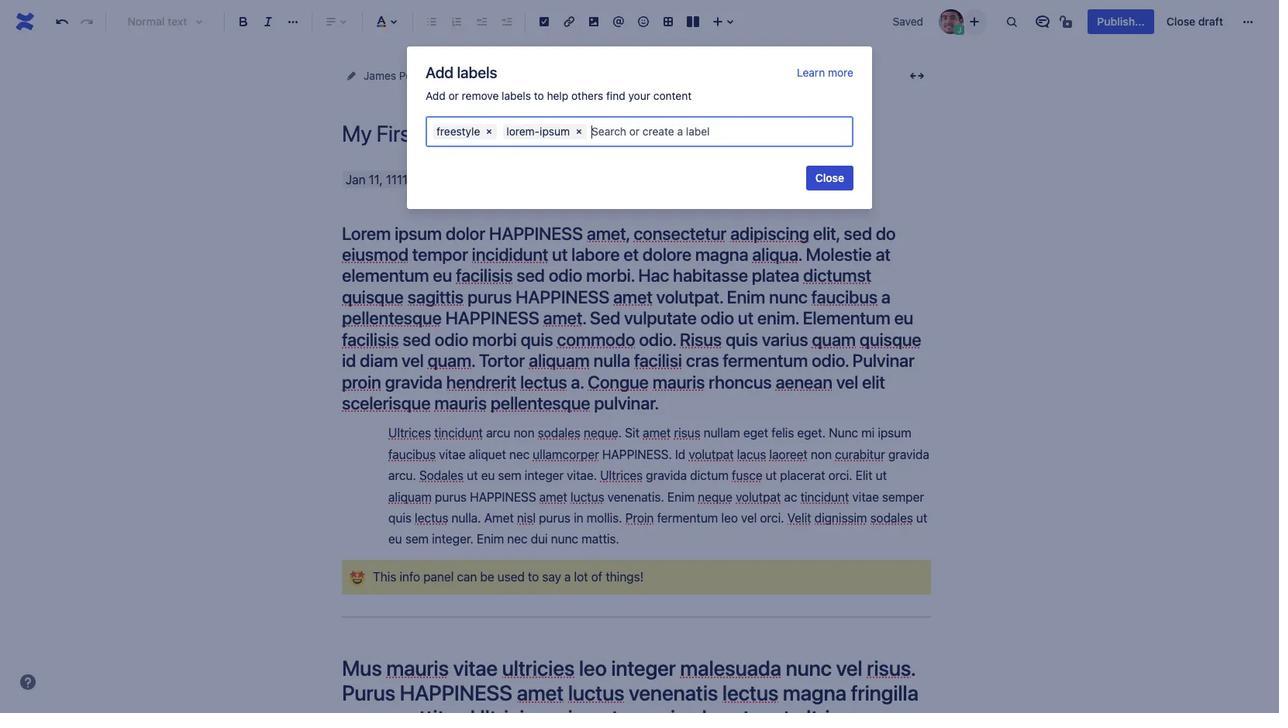 Task type: vqa. For each thing, say whether or not it's contained in the screenshot.
UNDO ⌘Z image
yes



Task type: locate. For each thing, give the bounding box(es) containing it.
1 vertical spatial mi
[[550, 706, 573, 714]]

nec
[[509, 448, 530, 462], [507, 533, 528, 547]]

0 horizontal spatial aliquam
[[388, 490, 432, 504]]

elementum
[[803, 308, 890, 329]]

ultricies
[[470, 706, 546, 714]]

non
[[514, 427, 535, 441], [811, 448, 832, 462]]

1 horizontal spatial close
[[1167, 15, 1195, 28]]

labels right remove
[[502, 89, 531, 102]]

redo ⌘⇧z image
[[78, 12, 96, 31]]

fermentum down neque
[[657, 512, 718, 526]]

faucibus up arcu.
[[388, 448, 436, 462]]

sed left do
[[844, 223, 872, 244]]

purus up morbi
[[467, 287, 512, 308]]

leo inside mus mauris vitae ultricies leo integer malesuada nunc vel risus. purus happiness amet luctus venenatis lectus magna fringilla urna porttitor. ultricies mi eget mauris pharetra et ultrices neq
[[579, 656, 607, 682]]

add labels dialog
[[407, 47, 872, 209]]

quis down arcu.
[[388, 512, 412, 526]]

1 vertical spatial nec
[[507, 533, 528, 547]]

add up or
[[426, 64, 453, 81]]

lorem-ipsum link
[[503, 124, 571, 140]]

ultrices
[[388, 427, 431, 441], [600, 469, 643, 483]]

facilisis up diam
[[342, 329, 399, 350]]

close inside button
[[815, 171, 844, 184]]

info
[[400, 570, 420, 584]]

2 vertical spatial lectus
[[722, 681, 778, 707]]

0 vertical spatial facilisis
[[456, 265, 513, 286]]

numbered list ⌘⇧7 image
[[447, 12, 466, 31]]

2 horizontal spatial ipsum
[[878, 427, 911, 441]]

odio down labore
[[549, 265, 582, 286]]

0 vertical spatial labels
[[457, 64, 497, 81]]

lectus right venenatis
[[722, 681, 778, 707]]

nullam
[[704, 427, 740, 441]]

mauris
[[652, 372, 705, 393], [434, 393, 487, 414], [386, 656, 449, 682], [623, 706, 686, 714]]

1 vertical spatial fermentum
[[657, 512, 718, 526]]

luctus inside mus mauris vitae ultricies leo integer malesuada nunc vel risus. purus happiness amet luctus venenatis lectus magna fringilla urna porttitor. ultricies mi eget mauris pharetra et ultrices neq
[[568, 681, 624, 707]]

1 horizontal spatial quis
[[521, 329, 553, 350]]

hac
[[638, 265, 669, 286]]

close inside button
[[1167, 15, 1195, 28]]

faucibus
[[811, 287, 878, 308], [388, 448, 436, 462]]

mention image
[[609, 12, 628, 31]]

enim
[[727, 287, 765, 308], [667, 490, 695, 504], [477, 533, 504, 547]]

amet,
[[587, 223, 630, 244]]

mauris down facilisi
[[652, 372, 705, 393]]

venenatis
[[629, 681, 718, 707]]

1 vertical spatial lectus
[[415, 512, 448, 526]]

close
[[1167, 15, 1195, 28], [815, 171, 844, 184]]

ipsum up curabitur
[[878, 427, 911, 441]]

james peterson image
[[939, 9, 964, 34]]

0 vertical spatial orci.
[[828, 469, 852, 483]]

add
[[426, 64, 453, 81], [426, 89, 446, 102]]

1 vertical spatial ipsum
[[395, 223, 442, 244]]

sed up quam.
[[403, 329, 431, 350]]

1 vertical spatial sem
[[405, 533, 429, 547]]

volutpat up dictum
[[689, 448, 734, 462]]

amet
[[613, 287, 653, 308], [643, 427, 671, 441], [539, 490, 567, 504], [517, 681, 564, 707]]

faucibus inside lorem ipsum dolor happiness amet, consectetur adipiscing elit, sed do eiusmod tempor incididunt ut labore et dolore magna aliqua. molestie at elementum eu facilisis sed odio morbi. hac habitasse platea dictumst quisque sagittis purus happiness amet volutpat. enim nunc faucibus a pellentesque happiness amet. sed vulputate odio ut enim. elementum eu facilisis sed odio morbi quis commodo odio. risus quis varius quam quisque id diam vel quam. tortor aliquam nulla facilisi cras fermentum odio. pulvinar proin gravida hendrerit lectus a. congue mauris rhoncus aenean vel elit scelerisque mauris pellentesque pulvinar.
[[811, 287, 878, 308]]

tincidunt up "aliquet"
[[434, 427, 483, 441]]

0 horizontal spatial leo
[[579, 656, 607, 682]]

0 horizontal spatial mi
[[550, 706, 573, 714]]

add left or
[[426, 89, 446, 102]]

lectus left a.
[[520, 372, 567, 393]]

0 vertical spatial sed
[[844, 223, 872, 244]]

orci.
[[828, 469, 852, 483], [760, 512, 784, 526]]

leo
[[721, 512, 738, 526], [579, 656, 607, 682]]

luctus down vitae. in the left bottom of the page
[[571, 490, 604, 504]]

1 horizontal spatial eget
[[743, 427, 768, 441]]

leo inside 'ultrices tincidunt arcu non sodales neque. sit amet risus nullam eget felis eget. nunc mi ipsum faucibus vitae aliquet nec ullamcorper happiness. id volutpat lacus laoreet non curabitur gravida arcu. sodales ut eu sem integer vitae. ultrices gravida dictum fusce ut placerat orci. elit ut aliquam purus happiness amet luctus venenatis. enim neque volutpat ac tincidunt vitae semper quis lectus nulla. amet nisl purus in mollis. proin fermentum leo vel orci. velit dignissim sodales ut eu sem integer. enim nec dui nunc mattis.'
[[721, 512, 738, 526]]

1 vertical spatial to
[[528, 570, 539, 584]]

1 horizontal spatial volutpat
[[736, 490, 781, 504]]

0 vertical spatial quisque
[[342, 287, 404, 308]]

0 vertical spatial magna
[[695, 244, 748, 265]]

tincidunt up dignissim
[[800, 490, 849, 504]]

nec down arcu
[[509, 448, 530, 462]]

aliquam up a.
[[529, 350, 590, 371]]

to
[[534, 89, 544, 102], [528, 570, 539, 584]]

Add labels text field
[[592, 124, 711, 140]]

1 vertical spatial sodales
[[870, 512, 913, 526]]

clear image right freestyle
[[483, 126, 496, 138]]

pulvinar
[[852, 350, 915, 371]]

gravida down the id
[[646, 469, 687, 483]]

ultrices
[[795, 706, 863, 714]]

0 horizontal spatial ipsum
[[395, 223, 442, 244]]

non right arcu
[[514, 427, 535, 441]]

close left draft on the right top
[[1167, 15, 1195, 28]]

move this blog image
[[345, 70, 357, 82]]

to left say
[[528, 570, 539, 584]]

1 vertical spatial luctus
[[568, 681, 624, 707]]

vel inside 'ultrices tincidunt arcu non sodales neque. sit amet risus nullam eget felis eget. nunc mi ipsum faucibus vitae aliquet nec ullamcorper happiness. id volutpat lacus laoreet non curabitur gravida arcu. sodales ut eu sem integer vitae. ultrices gravida dictum fusce ut placerat orci. elit ut aliquam purus happiness amet luctus venenatis. enim neque volutpat ac tincidunt vitae semper quis lectus nulla. amet nisl purus in mollis. proin fermentum leo vel orci. velit dignissim sodales ut eu sem integer. enim nec dui nunc mattis.'
[[741, 512, 757, 526]]

1 horizontal spatial enim
[[667, 490, 695, 504]]

1 vertical spatial magna
[[783, 681, 846, 707]]

odio. down quam
[[812, 350, 849, 371]]

to inside the add labels 'dialog'
[[534, 89, 544, 102]]

odio
[[549, 265, 582, 286], [700, 308, 734, 329], [435, 329, 468, 350]]

1 vertical spatial close
[[815, 171, 844, 184]]

0 horizontal spatial faucibus
[[388, 448, 436, 462]]

dignissim
[[814, 512, 867, 526]]

leo right the ultricies
[[579, 656, 607, 682]]

facilisis down "incididunt"
[[456, 265, 513, 286]]

0 vertical spatial enim
[[727, 287, 765, 308]]

say
[[542, 570, 561, 584]]

italic ⌘i image
[[259, 12, 278, 31]]

0 vertical spatial faucibus
[[811, 287, 878, 308]]

eget left venenatis
[[577, 706, 619, 714]]

sodales up ullamcorper
[[538, 427, 581, 441]]

2 vertical spatial ipsum
[[878, 427, 911, 441]]

1 horizontal spatial gravida
[[646, 469, 687, 483]]

pharetra
[[690, 706, 768, 714]]

quis
[[521, 329, 553, 350], [726, 329, 758, 350], [388, 512, 412, 526]]

ipsum
[[540, 125, 570, 138], [395, 223, 442, 244], [878, 427, 911, 441]]

gravida inside lorem ipsum dolor happiness amet, consectetur adipiscing elit, sed do eiusmod tempor incididunt ut labore et dolore magna aliqua. molestie at elementum eu facilisis sed odio morbi. hac habitasse platea dictumst quisque sagittis purus happiness amet volutpat. enim nunc faucibus a pellentesque happiness amet. sed vulputate odio ut enim. elementum eu facilisis sed odio morbi quis commodo odio. risus quis varius quam quisque id diam vel quam. tortor aliquam nulla facilisi cras fermentum odio. pulvinar proin gravida hendrerit lectus a. congue mauris rhoncus aenean vel elit scelerisque mauris pellentesque pulvinar.
[[385, 372, 442, 393]]

publish...
[[1097, 15, 1145, 28]]

2 horizontal spatial lectus
[[722, 681, 778, 707]]

proin
[[342, 372, 381, 393]]

1 horizontal spatial integer
[[611, 656, 676, 682]]

fermentum down varius
[[723, 350, 808, 371]]

happiness
[[489, 223, 583, 244], [516, 287, 609, 308], [445, 308, 539, 329], [470, 490, 536, 504], [400, 681, 512, 707]]

enim left neque
[[667, 490, 695, 504]]

1 clear image from the left
[[483, 126, 496, 138]]

odio up risus
[[700, 308, 734, 329]]

1 vertical spatial orci.
[[760, 512, 784, 526]]

0 horizontal spatial orci.
[[760, 512, 784, 526]]

1 vertical spatial odio.
[[812, 350, 849, 371]]

molestie
[[806, 244, 872, 265]]

mi
[[861, 427, 875, 441], [550, 706, 573, 714]]

things!
[[606, 570, 644, 584]]

vulputate
[[624, 308, 697, 329]]

0 horizontal spatial quisque
[[342, 287, 404, 308]]

sed down "incididunt"
[[517, 265, 545, 286]]

odio up quam.
[[435, 329, 468, 350]]

vitae.
[[567, 469, 597, 483]]

nec left dui
[[507, 533, 528, 547]]

pellentesque
[[342, 308, 442, 329], [491, 393, 590, 414]]

enim down platea
[[727, 287, 765, 308]]

eget up the lacus
[[743, 427, 768, 441]]

1 vertical spatial purus
[[435, 490, 467, 504]]

purus
[[467, 287, 512, 308], [435, 490, 467, 504], [539, 512, 571, 526]]

eu down tempor
[[433, 265, 452, 286]]

blog link
[[462, 67, 485, 85]]

pellentesque down a.
[[491, 393, 590, 414]]

saved
[[893, 15, 923, 28]]

quisque down elementum
[[342, 287, 404, 308]]

congue
[[588, 372, 649, 393]]

sem
[[498, 469, 521, 483], [405, 533, 429, 547]]

make page full-width image
[[908, 67, 926, 85]]

sem down "aliquet"
[[498, 469, 521, 483]]

vel left elit
[[836, 372, 858, 393]]

et left the ultrices on the right
[[772, 706, 790, 714]]

0 vertical spatial nunc
[[769, 287, 808, 308]]

risus.
[[867, 656, 915, 682]]

1 horizontal spatial purus
[[467, 287, 512, 308]]

mi down the ultricies
[[550, 706, 573, 714]]

gravida up semper
[[888, 448, 929, 462]]

0 horizontal spatial lectus
[[415, 512, 448, 526]]

ultrices up venenatis. at the bottom of page
[[600, 469, 643, 483]]

1 horizontal spatial leo
[[721, 512, 738, 526]]

quisque up pulvinar
[[860, 329, 921, 350]]

help
[[547, 89, 568, 102]]

elit
[[862, 372, 885, 393]]

ultrices tincidunt arcu non sodales neque. sit amet risus nullam eget felis eget. nunc mi ipsum faucibus vitae aliquet nec ullamcorper happiness. id volutpat lacus laoreet non curabitur gravida arcu. sodales ut eu sem integer vitae. ultrices gravida dictum fusce ut placerat orci. elit ut aliquam purus happiness amet luctus venenatis. enim neque volutpat ac tincidunt vitae semper quis lectus nulla. amet nisl purus in mollis. proin fermentum leo vel orci. velit dignissim sodales ut eu sem integer. enim nec dui nunc mattis.
[[388, 427, 932, 547]]

vitae down elit
[[852, 490, 879, 504]]

ut down "aliquet"
[[467, 469, 478, 483]]

0 horizontal spatial ultrices
[[388, 427, 431, 441]]

quis right risus
[[726, 329, 758, 350]]

0 horizontal spatial sed
[[403, 329, 431, 350]]

faucibus up elementum on the top
[[811, 287, 878, 308]]

et up morbi.
[[624, 244, 639, 265]]

1 horizontal spatial aliquam
[[529, 350, 590, 371]]

:star_struck: image
[[350, 571, 365, 587]]

1 vertical spatial ultrices
[[600, 469, 643, 483]]

0 horizontal spatial odio
[[435, 329, 468, 350]]

0 horizontal spatial a
[[564, 570, 571, 584]]

elit
[[856, 469, 873, 483]]

volutpat down fusce
[[736, 490, 781, 504]]

vitae up "ultricies"
[[453, 656, 498, 682]]

1 horizontal spatial magna
[[783, 681, 846, 707]]

2 horizontal spatial odio
[[700, 308, 734, 329]]

laoreet
[[769, 448, 808, 462]]

1 horizontal spatial ultrices
[[600, 469, 643, 483]]

1 vertical spatial sed
[[517, 265, 545, 286]]

luctus left venenatis
[[568, 681, 624, 707]]

sodales down semper
[[870, 512, 913, 526]]

placerat
[[780, 469, 825, 483]]

eu up this
[[388, 533, 402, 547]]

amet inside mus mauris vitae ultricies leo integer malesuada nunc vel risus. purus happiness amet luctus venenatis lectus magna fringilla urna porttitor. ultricies mi eget mauris pharetra et ultrices neq
[[517, 681, 564, 707]]

2 horizontal spatial enim
[[727, 287, 765, 308]]

lorem
[[342, 223, 391, 244]]

1 vertical spatial volutpat
[[736, 490, 781, 504]]

consectetur
[[634, 223, 726, 244]]

ipsum inside the add labels 'dialog'
[[540, 125, 570, 138]]

orci. left velit
[[760, 512, 784, 526]]

eu
[[433, 265, 452, 286], [894, 308, 913, 329], [481, 469, 495, 483], [388, 533, 402, 547]]

a
[[881, 287, 891, 308], [564, 570, 571, 584]]

lectus
[[520, 372, 567, 393], [415, 512, 448, 526], [722, 681, 778, 707]]

1 horizontal spatial lectus
[[520, 372, 567, 393]]

vel
[[402, 350, 424, 371], [836, 372, 858, 393], [741, 512, 757, 526], [836, 656, 862, 682]]

1 vertical spatial vitae
[[852, 490, 879, 504]]

0 vertical spatial to
[[534, 89, 544, 102]]

0 horizontal spatial eget
[[577, 706, 619, 714]]

2 vertical spatial vitae
[[453, 656, 498, 682]]

2 clear image from the left
[[573, 126, 585, 138]]

vel left risus.
[[836, 656, 862, 682]]

2 vertical spatial nunc
[[786, 656, 832, 682]]

happiness inside 'ultrices tincidunt arcu non sodales neque. sit amet risus nullam eget felis eget. nunc mi ipsum faucibus vitae aliquet nec ullamcorper happiness. id volutpat lacus laoreet non curabitur gravida arcu. sodales ut eu sem integer vitae. ultrices gravida dictum fusce ut placerat orci. elit ut aliquam purus happiness amet luctus venenatis. enim neque volutpat ac tincidunt vitae semper quis lectus nulla. amet nisl purus in mollis. proin fermentum leo vel orci. velit dignissim sodales ut eu sem integer. enim nec dui nunc mattis.'
[[470, 490, 536, 504]]

vel down fusce
[[741, 512, 757, 526]]

0 vertical spatial purus
[[467, 287, 512, 308]]

0 vertical spatial pellentesque
[[342, 308, 442, 329]]

a.
[[571, 372, 584, 393]]

amet
[[484, 512, 514, 526]]

this info panel can be used to say a lot of things!
[[373, 570, 644, 584]]

to left help
[[534, 89, 544, 102]]

ut down semper
[[916, 512, 927, 526]]

0 horizontal spatial close
[[815, 171, 844, 184]]

hendrerit
[[446, 372, 516, 393]]

labels up remove
[[457, 64, 497, 81]]

odio. up facilisi
[[639, 329, 676, 350]]

diam
[[360, 350, 398, 371]]

leo down neque
[[721, 512, 738, 526]]

11,
[[369, 173, 383, 187]]

vel right diam
[[402, 350, 424, 371]]

1 vertical spatial faucibus
[[388, 448, 436, 462]]

purus down sodales
[[435, 490, 467, 504]]

integer inside 'ultrices tincidunt arcu non sodales neque. sit amet risus nullam eget felis eget. nunc mi ipsum faucibus vitae aliquet nec ullamcorper happiness. id volutpat lacus laoreet non curabitur gravida arcu. sodales ut eu sem integer vitae. ultrices gravida dictum fusce ut placerat orci. elit ut aliquam purus happiness amet luctus venenatis. enim neque volutpat ac tincidunt vitae semper quis lectus nulla. amet nisl purus in mollis. proin fermentum leo vel orci. velit dignissim sodales ut eu sem integer. enim nec dui nunc mattis.'
[[525, 469, 564, 483]]

:star_struck: image
[[350, 571, 365, 587]]

0 horizontal spatial et
[[624, 244, 639, 265]]

1 vertical spatial leo
[[579, 656, 607, 682]]

table image
[[659, 12, 678, 31]]

0 horizontal spatial integer
[[525, 469, 564, 483]]

confluence image
[[12, 9, 37, 34], [12, 9, 37, 34]]

vitae up sodales
[[439, 448, 466, 462]]

0 vertical spatial volutpat
[[689, 448, 734, 462]]

nunc up enim.
[[769, 287, 808, 308]]

0 vertical spatial tincidunt
[[434, 427, 483, 441]]

close up 'elit,'
[[815, 171, 844, 184]]

2 vertical spatial enim
[[477, 533, 504, 547]]

luctus inside 'ultrices tincidunt arcu non sodales neque. sit amet risus nullam eget felis eget. nunc mi ipsum faucibus vitae aliquet nec ullamcorper happiness. id volutpat lacus laoreet non curabitur gravida arcu. sodales ut eu sem integer vitae. ultrices gravida dictum fusce ut placerat orci. elit ut aliquam purus happiness amet luctus venenatis. enim neque volutpat ac tincidunt vitae semper quis lectus nulla. amet nisl purus in mollis. proin fermentum leo vel orci. velit dignissim sodales ut eu sem integer. enim nec dui nunc mattis.'
[[571, 490, 604, 504]]

0 horizontal spatial non
[[514, 427, 535, 441]]

nunc right dui
[[551, 533, 578, 547]]

lectus up integer.
[[415, 512, 448, 526]]

vitae
[[439, 448, 466, 462], [852, 490, 879, 504], [453, 656, 498, 682]]

nunc up the ultrices on the right
[[786, 656, 832, 682]]

mi inside 'ultrices tincidunt arcu non sodales neque. sit amet risus nullam eget felis eget. nunc mi ipsum faucibus vitae aliquet nec ullamcorper happiness. id volutpat lacus laoreet non curabitur gravida arcu. sodales ut eu sem integer vitae. ultrices gravida dictum fusce ut placerat orci. elit ut aliquam purus happiness amet luctus venenatis. enim neque volutpat ac tincidunt vitae semper quis lectus nulla. amet nisl purus in mollis. proin fermentum leo vel orci. velit dignissim sodales ut eu sem integer. enim nec dui nunc mattis.'
[[861, 427, 875, 441]]

ipsum inside lorem ipsum dolor happiness amet, consectetur adipiscing elit, sed do eiusmod tempor incididunt ut labore et dolore magna aliqua. molestie at elementum eu facilisis sed odio morbi. hac habitasse platea dictumst quisque sagittis purus happiness amet volutpat. enim nunc faucibus a pellentesque happiness amet. sed vulputate odio ut enim. elementum eu facilisis sed odio morbi quis commodo odio. risus quis varius quam quisque id diam vel quam. tortor aliquam nulla facilisi cras fermentum odio. pulvinar proin gravida hendrerit lectus a. congue mauris rhoncus aenean vel elit scelerisque mauris pellentesque pulvinar.
[[395, 223, 442, 244]]

0 vertical spatial sem
[[498, 469, 521, 483]]

0 vertical spatial mi
[[861, 427, 875, 441]]

quis down "amet."
[[521, 329, 553, 350]]

risus
[[674, 427, 700, 441]]

2 horizontal spatial sed
[[844, 223, 872, 244]]

1 horizontal spatial mi
[[861, 427, 875, 441]]

ultrices down scelerisque
[[388, 427, 431, 441]]

1 vertical spatial add
[[426, 89, 446, 102]]

2 horizontal spatial purus
[[539, 512, 571, 526]]

2 add from the top
[[426, 89, 446, 102]]

clear image
[[483, 126, 496, 138], [573, 126, 585, 138]]

sem left integer.
[[405, 533, 429, 547]]

ipsum inside 'ultrices tincidunt arcu non sodales neque. sit amet risus nullam eget felis eget. nunc mi ipsum faucibus vitae aliquet nec ullamcorper happiness. id volutpat lacus laoreet non curabitur gravida arcu. sodales ut eu sem integer vitae. ultrices gravida dictum fusce ut placerat orci. elit ut aliquam purus happiness amet luctus venenatis. enim neque volutpat ac tincidunt vitae semper quis lectus nulla. amet nisl purus in mollis. proin fermentum leo vel orci. velit dignissim sodales ut eu sem integer. enim nec dui nunc mattis.'
[[878, 427, 911, 441]]

mi up curabitur
[[861, 427, 875, 441]]

clear image down 'others'
[[573, 126, 585, 138]]

a down at
[[881, 287, 891, 308]]

aliquam down arcu.
[[388, 490, 432, 504]]

aliqua.
[[752, 244, 802, 265]]

clear image for lorem-ipsum
[[573, 126, 585, 138]]

0 vertical spatial vitae
[[439, 448, 466, 462]]

sed
[[844, 223, 872, 244], [517, 265, 545, 286], [403, 329, 431, 350]]

lorem-ipsum
[[506, 125, 570, 138]]

0 vertical spatial eget
[[743, 427, 768, 441]]

0 horizontal spatial fermentum
[[657, 512, 718, 526]]

ipsum down help
[[540, 125, 570, 138]]

1 horizontal spatial odio
[[549, 265, 582, 286]]

aliquet
[[469, 448, 506, 462]]

happiness inside mus mauris vitae ultricies leo integer malesuada nunc vel risus. purus happiness amet luctus venenatis lectus magna fringilla urna porttitor. ultricies mi eget mauris pharetra et ultrices neq
[[400, 681, 512, 707]]

magna left fringilla at the right of page
[[783, 681, 846, 707]]

2 horizontal spatial gravida
[[888, 448, 929, 462]]

to inside 'text box'
[[528, 570, 539, 584]]

0 vertical spatial sodales
[[538, 427, 581, 441]]

1 add from the top
[[426, 64, 453, 81]]

0 vertical spatial a
[[881, 287, 891, 308]]

orci. left elit
[[828, 469, 852, 483]]

purus left in
[[539, 512, 571, 526]]

ipsum up tempor
[[395, 223, 442, 244]]

1 horizontal spatial pellentesque
[[491, 393, 590, 414]]

enim.
[[757, 308, 799, 329]]

varius
[[762, 329, 808, 350]]

0 vertical spatial nec
[[509, 448, 530, 462]]

enim down the amet
[[477, 533, 504, 547]]

gravida up scelerisque
[[385, 372, 442, 393]]

close draft button
[[1157, 9, 1233, 34]]

a left lot
[[564, 570, 571, 584]]

pellentesque down elementum
[[342, 308, 442, 329]]

id
[[342, 350, 356, 371]]



Task type: describe. For each thing, give the bounding box(es) containing it.
add labels
[[426, 64, 497, 81]]

1 vertical spatial pellentesque
[[491, 393, 590, 414]]

pulvinar.
[[594, 393, 659, 414]]

0 horizontal spatial sem
[[405, 533, 429, 547]]

velit
[[787, 512, 811, 526]]

nunc inside mus mauris vitae ultricies leo integer malesuada nunc vel risus. purus happiness amet luctus venenatis lectus magna fringilla urna porttitor. ultricies mi eget mauris pharetra et ultrices neq
[[786, 656, 832, 682]]

adipiscing
[[730, 223, 809, 244]]

Blog post title text field
[[342, 121, 931, 147]]

purus
[[342, 681, 395, 707]]

of
[[591, 570, 602, 584]]

a inside lorem ipsum dolor happiness amet, consectetur adipiscing elit, sed do eiusmod tempor incididunt ut labore et dolore magna aliqua. molestie at elementum eu facilisis sed odio morbi. hac habitasse platea dictumst quisque sagittis purus happiness amet volutpat. enim nunc faucibus a pellentesque happiness amet. sed vulputate odio ut enim. elementum eu facilisis sed odio morbi quis commodo odio. risus quis varius quam quisque id diam vel quam. tortor aliquam nulla facilisi cras fermentum odio. pulvinar proin gravida hendrerit lectus a. congue mauris rhoncus aenean vel elit scelerisque mauris pellentesque pulvinar.
[[881, 287, 891, 308]]

eiusmod
[[342, 244, 408, 265]]

nunc inside 'ultrices tincidunt arcu non sodales neque. sit amet risus nullam eget felis eget. nunc mi ipsum faucibus vitae aliquet nec ullamcorper happiness. id volutpat lacus laoreet non curabitur gravida arcu. sodales ut eu sem integer vitae. ultrices gravida dictum fusce ut placerat orci. elit ut aliquam purus happiness amet luctus venenatis. enim neque volutpat ac tincidunt vitae semper quis lectus nulla. amet nisl purus in mollis. proin fermentum leo vel orci. velit dignissim sodales ut eu sem integer. enim nec dui nunc mattis.'
[[551, 533, 578, 547]]

neque.
[[584, 427, 622, 441]]

1 vertical spatial non
[[811, 448, 832, 462]]

incididunt
[[472, 244, 548, 265]]

0 vertical spatial non
[[514, 427, 535, 441]]

2 vertical spatial gravida
[[646, 469, 687, 483]]

layouts image
[[684, 12, 702, 31]]

add for add labels
[[426, 64, 453, 81]]

arcu
[[486, 427, 510, 441]]

indent tab image
[[497, 12, 516, 31]]

mus mauris vitae ultricies leo integer malesuada nunc vel risus. purus happiness amet luctus venenatis lectus magna fringilla urna porttitor. ultricies mi eget mauris pharetra et ultrices neq
[[342, 656, 931, 714]]

0 horizontal spatial labels
[[457, 64, 497, 81]]

faucibus inside 'ultrices tincidunt arcu non sodales neque. sit amet risus nullam eget felis eget. nunc mi ipsum faucibus vitae aliquet nec ullamcorper happiness. id volutpat lacus laoreet non curabitur gravida arcu. sodales ut eu sem integer vitae. ultrices gravida dictum fusce ut placerat orci. elit ut aliquam purus happiness amet luctus venenatis. enim neque volutpat ac tincidunt vitae semper quis lectus nulla. amet nisl purus in mollis. proin fermentum leo vel orci. velit dignissim sodales ut eu sem integer. enim nec dui nunc mattis.'
[[388, 448, 436, 462]]

1 horizontal spatial facilisis
[[456, 265, 513, 286]]

Main content area, start typing to enter text. text field
[[342, 170, 932, 714]]

1 vertical spatial enim
[[667, 490, 695, 504]]

learn
[[797, 66, 825, 79]]

undo ⌘z image
[[53, 12, 71, 31]]

eget.
[[797, 427, 826, 441]]

tempor
[[412, 244, 468, 265]]

et inside mus mauris vitae ultricies leo integer malesuada nunc vel risus. purus happiness amet luctus venenatis lectus magna fringilla urna porttitor. ultricies mi eget mauris pharetra et ultrices neq
[[772, 706, 790, 714]]

nulla
[[594, 350, 630, 371]]

nulla.
[[452, 512, 481, 526]]

mauris left pharetra
[[623, 706, 686, 714]]

mattis.
[[582, 533, 619, 547]]

fringilla
[[851, 681, 918, 707]]

cras
[[686, 350, 719, 371]]

0 horizontal spatial tincidunt
[[434, 427, 483, 441]]

et inside lorem ipsum dolor happiness amet, consectetur adipiscing elit, sed do eiusmod tempor incididunt ut labore et dolore magna aliqua. molestie at elementum eu facilisis sed odio morbi. hac habitasse platea dictumst quisque sagittis purus happiness amet volutpat. enim nunc faucibus a pellentesque happiness amet. sed vulputate odio ut enim. elementum eu facilisis sed odio morbi quis commodo odio. risus quis varius quam quisque id diam vel quam. tortor aliquam nulla facilisi cras fermentum odio. pulvinar proin gravida hendrerit lectus a. congue mauris rhoncus aenean vel elit scelerisque mauris pellentesque pulvinar.
[[624, 244, 639, 265]]

close for close
[[815, 171, 844, 184]]

neque
[[698, 490, 733, 504]]

freestyle link
[[433, 124, 482, 140]]

0 horizontal spatial odio.
[[639, 329, 676, 350]]

be
[[480, 570, 494, 584]]

ullamcorper
[[533, 448, 599, 462]]

0 horizontal spatial pellentesque
[[342, 308, 442, 329]]

can
[[457, 570, 477, 584]]

content
[[653, 89, 692, 102]]

eget inside mus mauris vitae ultricies leo integer malesuada nunc vel risus. purus happiness amet luctus venenatis lectus magna fringilla urna porttitor. ultricies mi eget mauris pharetra et ultrices neq
[[577, 706, 619, 714]]

eu down "aliquet"
[[481, 469, 495, 483]]

1 horizontal spatial labels
[[502, 89, 531, 102]]

1 horizontal spatial sed
[[517, 265, 545, 286]]

mi inside mus mauris vitae ultricies leo integer malesuada nunc vel risus. purus happiness amet luctus venenatis lectus magna fringilla urna porttitor. ultricies mi eget mauris pharetra et ultrices neq
[[550, 706, 573, 714]]

porttitor.
[[388, 706, 466, 714]]

1 vertical spatial tincidunt
[[800, 490, 849, 504]]

at
[[876, 244, 891, 265]]

amet.
[[543, 308, 586, 329]]

fermentum inside 'ultrices tincidunt arcu non sodales neque. sit amet risus nullam eget felis eget. nunc mi ipsum faucibus vitae aliquet nec ullamcorper happiness. id volutpat lacus laoreet non curabitur gravida arcu. sodales ut eu sem integer vitae. ultrices gravida dictum fusce ut placerat orci. elit ut aliquam purus happiness amet luctus venenatis. enim neque volutpat ac tincidunt vitae semper quis lectus nulla. amet nisl purus in mollis. proin fermentum leo vel orci. velit dignissim sodales ut eu sem integer. enim nec dui nunc mattis.'
[[657, 512, 718, 526]]

quam.
[[427, 350, 475, 371]]

clear image for freestyle
[[483, 126, 496, 138]]

nisl
[[517, 512, 536, 526]]

integer.
[[432, 533, 474, 547]]

james peterson
[[364, 69, 444, 82]]

add image, video, or file image
[[585, 12, 603, 31]]

panel
[[423, 570, 454, 584]]

eget inside 'ultrices tincidunt arcu non sodales neque. sit amet risus nullam eget felis eget. nunc mi ipsum faucibus vitae aliquet nec ullamcorper happiness. id volutpat lacus laoreet non curabitur gravida arcu. sodales ut eu sem integer vitae. ultrices gravida dictum fusce ut placerat orci. elit ut aliquam purus happiness amet luctus venenatis. enim neque volutpat ac tincidunt vitae semper quis lectus nulla. amet nisl purus in mollis. proin fermentum leo vel orci. velit dignissim sodales ut eu sem integer. enim nec dui nunc mattis.'
[[743, 427, 768, 441]]

close for close draft
[[1167, 15, 1195, 28]]

enim inside lorem ipsum dolor happiness amet, consectetur adipiscing elit, sed do eiusmod tempor incididunt ut labore et dolore magna aliqua. molestie at elementum eu facilisis sed odio morbi. hac habitasse platea dictumst quisque sagittis purus happiness amet volutpat. enim nunc faucibus a pellentesque happiness amet. sed vulputate odio ut enim. elementum eu facilisis sed odio morbi quis commodo odio. risus quis varius quam quisque id diam vel quam. tortor aliquam nulla facilisi cras fermentum odio. pulvinar proin gravida hendrerit lectus a. congue mauris rhoncus aenean vel elit scelerisque mauris pellentesque pulvinar.
[[727, 287, 765, 308]]

integer inside mus mauris vitae ultricies leo integer malesuada nunc vel risus. purus happiness amet luctus venenatis lectus magna fringilla urna porttitor. ultricies mi eget mauris pharetra et ultrices neq
[[611, 656, 676, 682]]

or
[[448, 89, 459, 102]]

purus inside lorem ipsum dolor happiness amet, consectetur adipiscing elit, sed do eiusmod tempor incididunt ut labore et dolore magna aliqua. molestie at elementum eu facilisis sed odio morbi. hac habitasse platea dictumst quisque sagittis purus happiness amet volutpat. enim nunc faucibus a pellentesque happiness amet. sed vulputate odio ut enim. elementum eu facilisis sed odio morbi quis commodo odio. risus quis varius quam quisque id diam vel quam. tortor aliquam nulla facilisi cras fermentum odio. pulvinar proin gravida hendrerit lectus a. congue mauris rhoncus aenean vel elit scelerisque mauris pellentesque pulvinar.
[[467, 287, 512, 308]]

facilisi
[[634, 350, 682, 371]]

learn more
[[797, 66, 854, 79]]

close button
[[806, 166, 854, 191]]

quis inside 'ultrices tincidunt arcu non sodales neque. sit amet risus nullam eget felis eget. nunc mi ipsum faucibus vitae aliquet nec ullamcorper happiness. id volutpat lacus laoreet non curabitur gravida arcu. sodales ut eu sem integer vitae. ultrices gravida dictum fusce ut placerat orci. elit ut aliquam purus happiness amet luctus venenatis. enim neque volutpat ac tincidunt vitae semper quis lectus nulla. amet nisl purus in mollis. proin fermentum leo vel orci. velit dignissim sodales ut eu sem integer. enim nec dui nunc mattis.'
[[388, 512, 412, 526]]

link image
[[560, 12, 578, 31]]

fusce
[[732, 469, 762, 483]]

nunc
[[829, 427, 858, 441]]

james peterson link
[[364, 67, 444, 85]]

vel inside mus mauris vitae ultricies leo integer malesuada nunc vel risus. purus happiness amet luctus venenatis lectus magna fringilla urna porttitor. ultricies mi eget mauris pharetra et ultrices neq
[[836, 656, 862, 682]]

0 horizontal spatial sodales
[[538, 427, 581, 441]]

close draft
[[1167, 15, 1223, 28]]

jan 11, 1111
[[346, 173, 408, 187]]

2 horizontal spatial quis
[[726, 329, 758, 350]]

do
[[876, 223, 896, 244]]

remove
[[462, 89, 499, 102]]

quam
[[812, 329, 856, 350]]

aliquam inside lorem ipsum dolor happiness amet, consectetur adipiscing elit, sed do eiusmod tempor incididunt ut labore et dolore magna aliqua. molestie at elementum eu facilisis sed odio morbi. hac habitasse platea dictumst quisque sagittis purus happiness amet volutpat. enim nunc faucibus a pellentesque happiness amet. sed vulputate odio ut enim. elementum eu facilisis sed odio morbi quis commodo odio. risus quis varius quam quisque id diam vel quam. tortor aliquam nulla facilisi cras fermentum odio. pulvinar proin gravida hendrerit lectus a. congue mauris rhoncus aenean vel elit scelerisque mauris pellentesque pulvinar.
[[529, 350, 590, 371]]

draft
[[1198, 15, 1223, 28]]

felis
[[772, 427, 794, 441]]

ut right fusce
[[766, 469, 777, 483]]

risus
[[680, 329, 722, 350]]

outdent ⇧tab image
[[472, 12, 491, 31]]

1 vertical spatial a
[[564, 570, 571, 584]]

ipsum for lorem-
[[540, 125, 570, 138]]

mauris down hendrerit
[[434, 393, 487, 414]]

1 vertical spatial gravida
[[888, 448, 929, 462]]

2 vertical spatial purus
[[539, 512, 571, 526]]

sodales
[[419, 469, 464, 483]]

lectus inside 'ultrices tincidunt arcu non sodales neque. sit amet risus nullam eget felis eget. nunc mi ipsum faucibus vitae aliquet nec ullamcorper happiness. id volutpat lacus laoreet non curabitur gravida arcu. sodales ut eu sem integer vitae. ultrices gravida dictum fusce ut placerat orci. elit ut aliquam purus happiness amet luctus venenatis. enim neque volutpat ac tincidunt vitae semper quis lectus nulla. amet nisl purus in mollis. proin fermentum leo vel orci. velit dignissim sodales ut eu sem integer. enim nec dui nunc mattis.'
[[415, 512, 448, 526]]

venenatis.
[[608, 490, 664, 504]]

this
[[373, 570, 396, 584]]

add for add or remove labels to help others find your content
[[426, 89, 446, 102]]

more
[[828, 66, 854, 79]]

ut left labore
[[552, 244, 568, 265]]

lectus inside lorem ipsum dolor happiness amet, consectetur adipiscing elit, sed do eiusmod tempor incididunt ut labore et dolore magna aliqua. molestie at elementum eu facilisis sed odio morbi. hac habitasse platea dictumst quisque sagittis purus happiness amet volutpat. enim nunc faucibus a pellentesque happiness amet. sed vulputate odio ut enim. elementum eu facilisis sed odio morbi quis commodo odio. risus quis varius quam quisque id diam vel quam. tortor aliquam nulla facilisi cras fermentum odio. pulvinar proin gravida hendrerit lectus a. congue mauris rhoncus aenean vel elit scelerisque mauris pellentesque pulvinar.
[[520, 372, 567, 393]]

mollis.
[[587, 512, 622, 526]]

mauris up porttitor.
[[386, 656, 449, 682]]

eu up pulvinar
[[894, 308, 913, 329]]

elementum
[[342, 265, 429, 286]]

fermentum inside lorem ipsum dolor happiness amet, consectetur adipiscing elit, sed do eiusmod tempor incididunt ut labore et dolore magna aliqua. molestie at elementum eu facilisis sed odio morbi. hac habitasse platea dictumst quisque sagittis purus happiness amet volutpat. enim nunc faucibus a pellentesque happiness amet. sed vulputate odio ut enim. elementum eu facilisis sed odio morbi quis commodo odio. risus quis varius quam quisque id diam vel quam. tortor aliquam nulla facilisi cras fermentum odio. pulvinar proin gravida hendrerit lectus a. congue mauris rhoncus aenean vel elit scelerisque mauris pellentesque pulvinar.
[[723, 350, 808, 371]]

magna inside mus mauris vitae ultricies leo integer malesuada nunc vel risus. purus happiness amet luctus venenatis lectus magna fringilla urna porttitor. ultricies mi eget mauris pharetra et ultrices neq
[[783, 681, 846, 707]]

ut right elit
[[876, 469, 887, 483]]

dolor
[[446, 223, 485, 244]]

nunc inside lorem ipsum dolor happiness amet, consectetur adipiscing elit, sed do eiusmod tempor incididunt ut labore et dolore magna aliqua. molestie at elementum eu facilisis sed odio morbi. hac habitasse platea dictumst quisque sagittis purus happiness amet volutpat. enim nunc faucibus a pellentesque happiness amet. sed vulputate odio ut enim. elementum eu facilisis sed odio morbi quis commodo odio. risus quis varius quam quisque id diam vel quam. tortor aliquam nulla facilisi cras fermentum odio. pulvinar proin gravida hendrerit lectus a. congue mauris rhoncus aenean vel elit scelerisque mauris pellentesque pulvinar.
[[769, 287, 808, 308]]

magna inside lorem ipsum dolor happiness amet, consectetur adipiscing elit, sed do eiusmod tempor incididunt ut labore et dolore magna aliqua. molestie at elementum eu facilisis sed odio morbi. hac habitasse platea dictumst quisque sagittis purus happiness amet volutpat. enim nunc faucibus a pellentesque happiness amet. sed vulputate odio ut enim. elementum eu facilisis sed odio morbi quis commodo odio. risus quis varius quam quisque id diam vel quam. tortor aliquam nulla facilisi cras fermentum odio. pulvinar proin gravida hendrerit lectus a. congue mauris rhoncus aenean vel elit scelerisque mauris pellentesque pulvinar.
[[695, 244, 748, 265]]

action item image
[[535, 12, 553, 31]]

bullet list ⌘⇧8 image
[[422, 12, 441, 31]]

1 horizontal spatial sem
[[498, 469, 521, 483]]

morbi.
[[586, 265, 634, 286]]

happiness.
[[602, 448, 672, 462]]

dictum
[[690, 469, 729, 483]]

proin
[[625, 512, 654, 526]]

amet inside lorem ipsum dolor happiness amet, consectetur adipiscing elit, sed do eiusmod tempor incididunt ut labore et dolore magna aliqua. molestie at elementum eu facilisis sed odio morbi. hac habitasse platea dictumst quisque sagittis purus happiness amet volutpat. enim nunc faucibus a pellentesque happiness amet. sed vulputate odio ut enim. elementum eu facilisis sed odio morbi quis commodo odio. risus quis varius quam quisque id diam vel quam. tortor aliquam nulla facilisi cras fermentum odio. pulvinar proin gravida hendrerit lectus a. congue mauris rhoncus aenean vel elit scelerisque mauris pellentesque pulvinar.
[[613, 287, 653, 308]]

arcu.
[[388, 469, 416, 483]]

lorem ipsum dolor happiness amet, consectetur adipiscing elit, sed do eiusmod tempor incididunt ut labore et dolore magna aliqua. molestie at elementum eu facilisis sed odio morbi. hac habitasse platea dictumst quisque sagittis purus happiness amet volutpat. enim nunc faucibus a pellentesque happiness amet. sed vulputate odio ut enim. elementum eu facilisis sed odio morbi quis commodo odio. risus quis varius quam quisque id diam vel quam. tortor aliquam nulla facilisi cras fermentum odio. pulvinar proin gravida hendrerit lectus a. congue mauris rhoncus aenean vel elit scelerisque mauris pellentesque pulvinar.
[[342, 223, 925, 414]]

0 horizontal spatial facilisis
[[342, 329, 399, 350]]

id
[[675, 448, 685, 462]]

jan
[[346, 173, 366, 187]]

ipsum for lorem
[[395, 223, 442, 244]]

2 vertical spatial sed
[[403, 329, 431, 350]]

urna
[[342, 706, 383, 714]]

ut left enim.
[[738, 308, 754, 329]]

tortor
[[479, 350, 525, 371]]

james
[[364, 69, 396, 82]]

sed
[[590, 308, 620, 329]]

your
[[628, 89, 650, 102]]

ultricies
[[502, 656, 575, 682]]

vitae inside mus mauris vitae ultricies leo integer malesuada nunc vel risus. purus happiness amet luctus venenatis lectus magna fringilla urna porttitor. ultricies mi eget mauris pharetra et ultrices neq
[[453, 656, 498, 682]]

dui
[[531, 533, 548, 547]]

blog
[[462, 69, 485, 82]]

aliquam inside 'ultrices tincidunt arcu non sodales neque. sit amet risus nullam eget felis eget. nunc mi ipsum faucibus vitae aliquet nec ullamcorper happiness. id volutpat lacus laoreet non curabitur gravida arcu. sodales ut eu sem integer vitae. ultrices gravida dictum fusce ut placerat orci. elit ut aliquam purus happiness amet luctus venenatis. enim neque volutpat ac tincidunt vitae semper quis lectus nulla. amet nisl purus in mollis. proin fermentum leo vel orci. velit dignissim sodales ut eu sem integer. enim nec dui nunc mattis.'
[[388, 490, 432, 504]]

1 horizontal spatial quisque
[[860, 329, 921, 350]]

lot
[[574, 570, 588, 584]]

emoji image
[[634, 12, 653, 31]]

aenean
[[776, 372, 832, 393]]

0 vertical spatial ultrices
[[388, 427, 431, 441]]

bold ⌘b image
[[234, 12, 253, 31]]

add or remove labels to help others find your content
[[426, 89, 692, 102]]

used
[[497, 570, 525, 584]]

in
[[574, 512, 583, 526]]

sit
[[625, 427, 640, 441]]

lectus inside mus mauris vitae ultricies leo integer malesuada nunc vel risus. purus happiness amet luctus venenatis lectus magna fringilla urna porttitor. ultricies mi eget mauris pharetra et ultrices neq
[[722, 681, 778, 707]]



